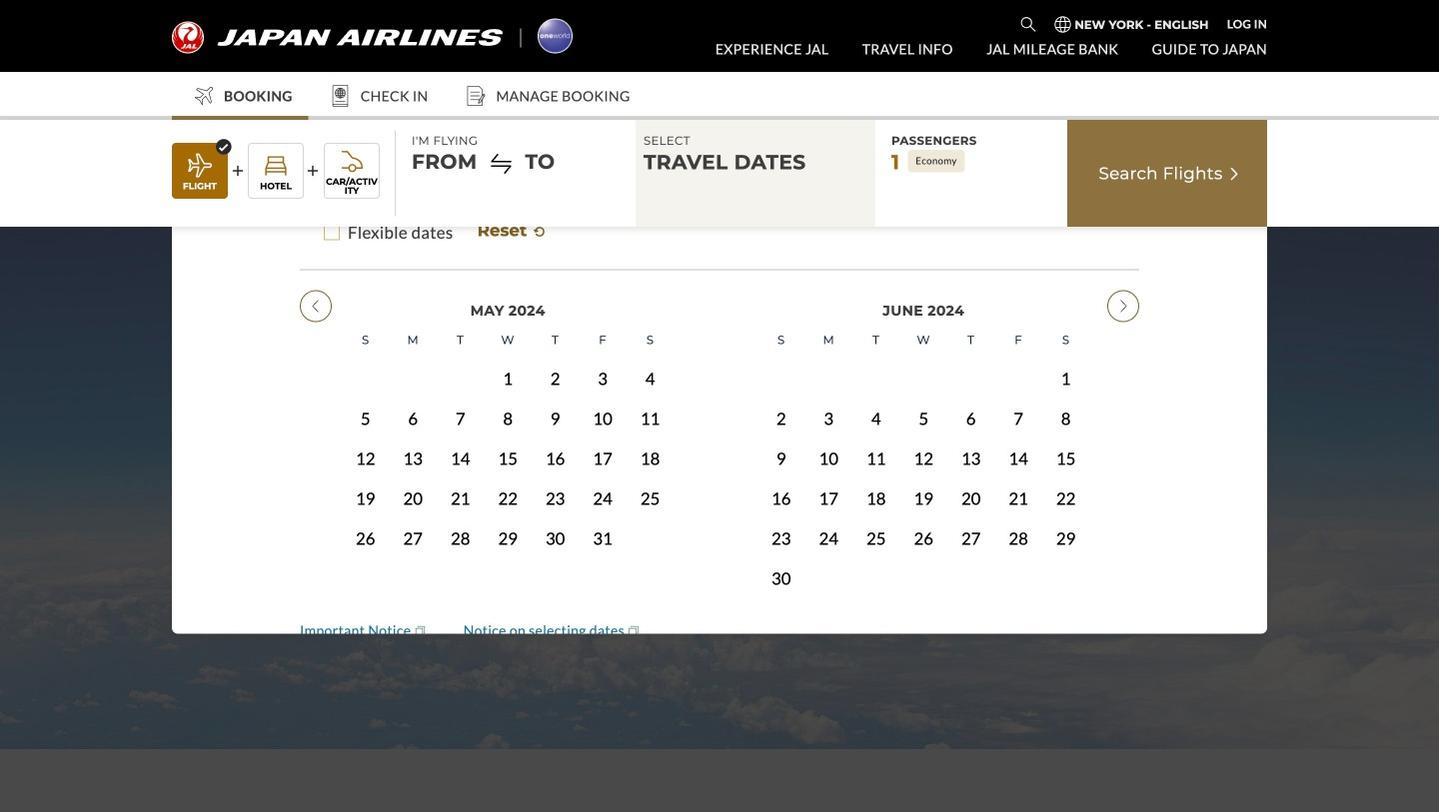 Task type: describe. For each thing, give the bounding box(es) containing it.
1 saturday element from the left
[[627, 351, 674, 389]]

japan airlines image
[[172, 21, 503, 53]]



Task type: locate. For each thing, give the bounding box(es) containing it.
2 saturday element from the left
[[1042, 351, 1090, 389]]

1 horizontal spatial saturday element
[[1042, 351, 1090, 389]]

one world image
[[538, 18, 573, 53]]

saturday element
[[627, 351, 674, 389], [1042, 351, 1090, 389]]

wednesday element
[[484, 351, 532, 389]]

friday element
[[579, 351, 627, 389]]

thursday element
[[532, 351, 579, 389]]

0 horizontal spatial saturday element
[[627, 351, 674, 389]]



Task type: vqa. For each thing, say whether or not it's contained in the screenshot.
the Close image
no



